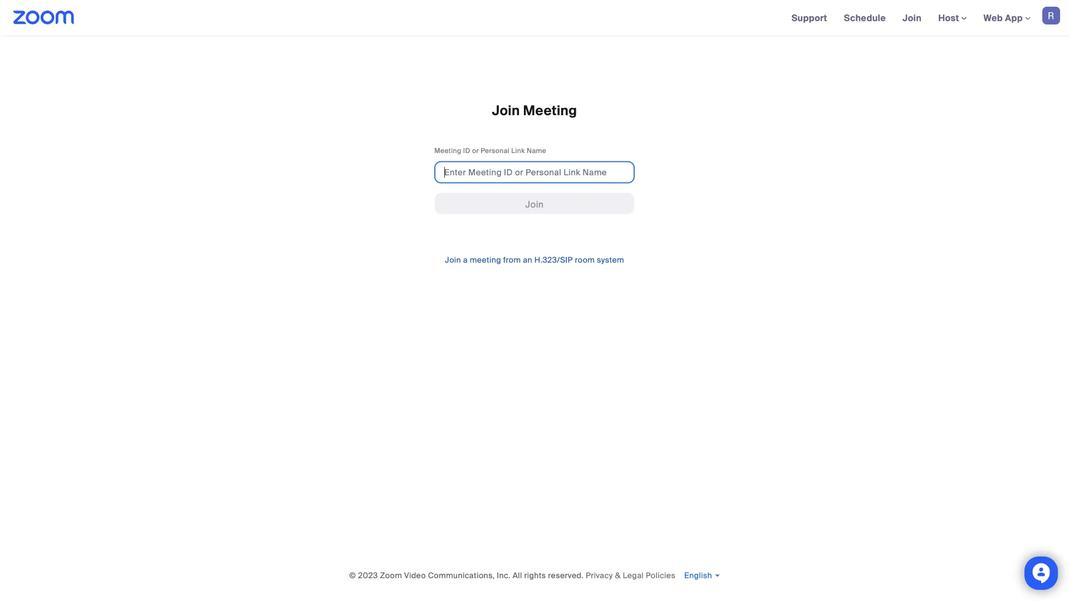 Task type: describe. For each thing, give the bounding box(es) containing it.
join meeting
[[492, 102, 577, 119]]

english
[[684, 571, 712, 581]]

an
[[523, 255, 532, 265]]

rights
[[524, 571, 546, 581]]

join for join meeting
[[492, 102, 520, 119]]

from
[[503, 255, 521, 265]]

schedule
[[844, 12, 886, 24]]

reserved.
[[548, 571, 584, 581]]

room
[[575, 255, 595, 265]]

Meeting ID or Personal Link Name text field
[[434, 161, 635, 184]]

meetings navigation
[[783, 0, 1069, 36]]

web
[[984, 12, 1003, 24]]

communications,
[[428, 571, 495, 581]]

zoom
[[380, 571, 402, 581]]

host button
[[938, 12, 967, 24]]

english button
[[684, 571, 720, 581]]

inc.
[[497, 571, 511, 581]]

join a meeting from an h.323/sip room system link
[[445, 255, 624, 265]]

legal
[[623, 571, 644, 581]]

join a meeting from an h.323/sip room system
[[445, 255, 624, 265]]

personal
[[481, 146, 510, 155]]

name
[[527, 146, 546, 155]]

meeting
[[470, 255, 501, 265]]

join for join a meeting from an h.323/sip room system
[[445, 255, 461, 265]]

join for join link
[[903, 12, 922, 24]]

© 2023 zoom video communications, inc. all rights reserved. privacy & legal policies
[[349, 571, 676, 581]]

join link
[[894, 0, 930, 36]]

web app
[[984, 12, 1023, 24]]

host
[[938, 12, 962, 24]]



Task type: vqa. For each thing, say whether or not it's contained in the screenshot.
Zoom Logo
yes



Task type: locate. For each thing, give the bounding box(es) containing it.
a
[[463, 255, 468, 265]]

join left host in the right of the page
[[903, 12, 922, 24]]

join inside meetings navigation
[[903, 12, 922, 24]]

meeting up name
[[523, 102, 577, 119]]

zoom logo image
[[13, 11, 74, 25]]

join left a
[[445, 255, 461, 265]]

join for join button
[[525, 199, 544, 210]]

meeting id or personal link name
[[434, 146, 546, 155]]

schedule link
[[836, 0, 894, 36]]

©
[[349, 571, 356, 581]]

meeting left "id"
[[434, 146, 461, 155]]

support link
[[783, 0, 836, 36]]

policies
[[646, 571, 676, 581]]

join up personal
[[492, 102, 520, 119]]

id
[[463, 146, 470, 155]]

join down meeting id or personal link name text box
[[525, 199, 544, 210]]

0 horizontal spatial meeting
[[434, 146, 461, 155]]

meeting
[[523, 102, 577, 119], [434, 146, 461, 155]]

banner
[[0, 0, 1069, 36]]

0 vertical spatial meeting
[[523, 102, 577, 119]]

system
[[597, 255, 624, 265]]

banner containing support
[[0, 0, 1069, 36]]

1 vertical spatial meeting
[[434, 146, 461, 155]]

web app button
[[984, 12, 1031, 24]]

profile picture image
[[1043, 7, 1060, 25]]

&
[[615, 571, 621, 581]]

h.323/sip
[[535, 255, 573, 265]]

join
[[903, 12, 922, 24], [492, 102, 520, 119], [525, 199, 544, 210], [445, 255, 461, 265]]

app
[[1005, 12, 1023, 24]]

link
[[511, 146, 525, 155]]

all
[[513, 571, 522, 581]]

video
[[404, 571, 426, 581]]

or
[[472, 146, 479, 155]]

1 horizontal spatial meeting
[[523, 102, 577, 119]]

support
[[792, 12, 827, 24]]

2023
[[358, 571, 378, 581]]

join button
[[434, 192, 635, 215]]

join inside button
[[525, 199, 544, 210]]

privacy & legal policies link
[[586, 571, 676, 581]]

privacy
[[586, 571, 613, 581]]



